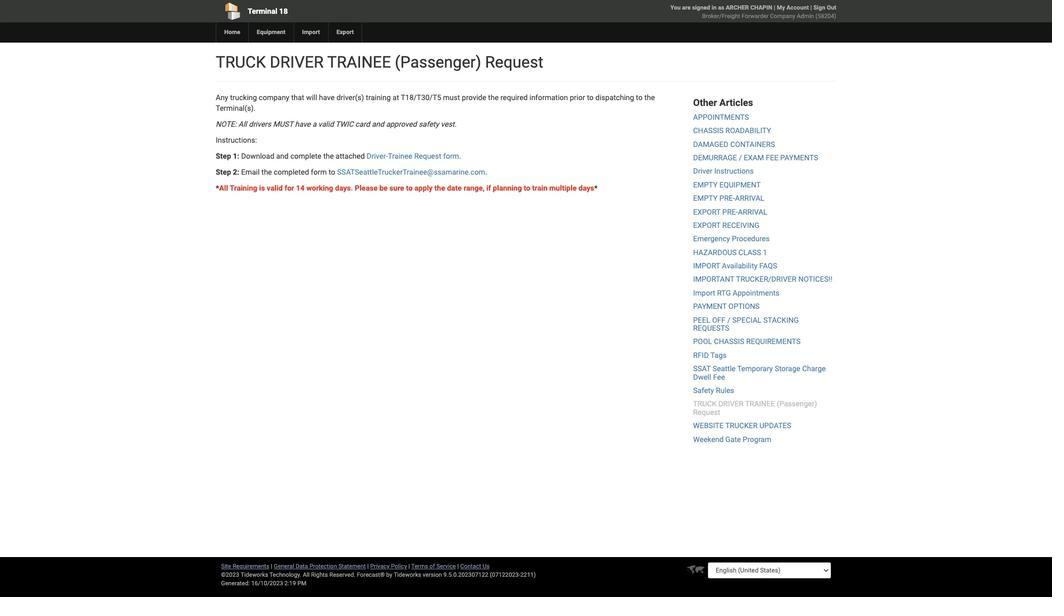 Task type: locate. For each thing, give the bounding box(es) containing it.
0 horizontal spatial driver
[[270, 53, 324, 71]]

1 horizontal spatial driver
[[719, 400, 744, 408]]

0 vertical spatial /
[[739, 153, 742, 162]]

import up payment
[[693, 289, 716, 297]]

1 vertical spatial all
[[219, 184, 228, 192]]

apply
[[415, 184, 433, 192]]

0 horizontal spatial /
[[728, 316, 731, 324]]

the
[[488, 93, 499, 102], [645, 93, 655, 102], [323, 152, 334, 160], [262, 168, 272, 176], [435, 184, 445, 192]]

0 vertical spatial export
[[693, 208, 721, 216]]

1 vertical spatial (passenger)
[[777, 400, 817, 408]]

all left training
[[219, 184, 228, 192]]

truck down safety
[[693, 400, 717, 408]]

request inside other articles appointments chassis roadability damaged containers demurrage / exam fee payments driver instructions empty equipment empty pre-arrival export pre-arrival export receiving emergency procedures hazardous class 1 import availability faqs important trucker/driver notices!! import rtg appointments payment options peel off / special stacking requests pool chassis requirements rfid tags ssat seattle temporary storage charge dwell fee safety rules truck driver trainee (passenger) request website trucker updates weekend gate program
[[693, 408, 721, 417]]

0 horizontal spatial truck
[[216, 53, 266, 71]]

0 horizontal spatial (passenger)
[[395, 53, 481, 71]]

to left train
[[524, 184, 531, 192]]

export
[[693, 208, 721, 216], [693, 221, 721, 230]]

all for *
[[219, 184, 228, 192]]

note:
[[216, 120, 237, 128]]

0 horizontal spatial and
[[276, 152, 289, 160]]

generated:
[[221, 580, 250, 587]]

export
[[337, 29, 354, 36]]

import left export link
[[302, 29, 320, 36]]

1 vertical spatial request
[[414, 152, 442, 160]]

form up working
[[311, 168, 327, 176]]

terms
[[411, 563, 428, 570]]

2 horizontal spatial all
[[303, 572, 310, 579]]

site requirements | general data protection statement | privacy policy | terms of service | contact us ©2023 tideworks technology. all rights reserved. forecast® by tideworks version 9.5.0.202307122 (07122023-2211) generated: 16/10/2023 2:19 pm
[[221, 563, 536, 587]]

truck down home link
[[216, 53, 266, 71]]

0 horizontal spatial have
[[295, 120, 311, 128]]

export pre-arrival link
[[693, 208, 768, 216]]

emergency procedures link
[[693, 235, 770, 243]]

all for note:
[[238, 120, 247, 128]]

0 horizontal spatial valid
[[267, 184, 283, 192]]

1 export from the top
[[693, 208, 721, 216]]

1 horizontal spatial trainee
[[745, 400, 775, 408]]

0 vertical spatial request
[[485, 53, 543, 71]]

statement
[[338, 563, 366, 570]]

0 horizontal spatial *
[[216, 184, 219, 192]]

16/10/2023
[[251, 580, 283, 587]]

rfid
[[693, 351, 709, 360]]

step left 2:
[[216, 168, 231, 176]]

0 horizontal spatial request
[[414, 152, 442, 160]]

site
[[221, 563, 231, 570]]

1 horizontal spatial truck
[[693, 400, 717, 408]]

14
[[296, 184, 305, 192]]

pre- down 'empty equipment' link
[[720, 194, 735, 203]]

|
[[774, 4, 776, 11], [811, 4, 812, 11], [271, 563, 272, 570], [367, 563, 369, 570], [409, 563, 410, 570], [457, 563, 459, 570]]

trucking
[[230, 93, 257, 102]]

sign out link
[[814, 4, 837, 11]]

valid right a
[[318, 120, 334, 128]]

attached
[[336, 152, 365, 160]]

0 vertical spatial empty
[[693, 181, 718, 189]]

driver
[[270, 53, 324, 71], [719, 400, 744, 408]]

terms of service link
[[411, 563, 456, 570]]

0 vertical spatial form
[[443, 152, 459, 160]]

driver-
[[367, 152, 388, 160]]

2 vertical spatial all
[[303, 572, 310, 579]]

for
[[285, 184, 294, 192]]

1 horizontal spatial /
[[739, 153, 742, 162]]

1 vertical spatial empty
[[693, 194, 718, 203]]

important
[[693, 275, 735, 284]]

to right sure
[[406, 184, 413, 192]]

1 horizontal spatial *
[[594, 184, 598, 192]]

2:
[[233, 168, 239, 176]]

* left training
[[216, 184, 219, 192]]

1 vertical spatial truck
[[693, 400, 717, 408]]

hazardous class 1 link
[[693, 248, 767, 257]]

special
[[733, 316, 762, 324]]

* right multiple
[[594, 184, 598, 192]]

. up date
[[459, 152, 461, 160]]

signed
[[692, 4, 710, 11]]

the right dispatching
[[645, 93, 655, 102]]

faqs
[[760, 262, 778, 270]]

tideworks
[[394, 572, 421, 579]]

request up ssatseattletruckertrainee@ssamarine.com 'link'
[[414, 152, 442, 160]]

driver down rules
[[719, 400, 744, 408]]

1 vertical spatial import
[[693, 289, 716, 297]]

request up the required
[[485, 53, 543, 71]]

step 2: email the completed form to ssatseattletruckertrainee@ssamarine.com .
[[216, 168, 487, 176]]

(07122023-
[[490, 572, 521, 579]]

pre- down empty pre-arrival link
[[723, 208, 738, 216]]

download
[[241, 152, 274, 160]]

important trucker/driver notices!! link
[[693, 275, 833, 284]]

fee
[[713, 373, 725, 381]]

trainee up updates
[[745, 400, 775, 408]]

and up completed
[[276, 152, 289, 160]]

containers
[[731, 140, 775, 148]]

have left a
[[295, 120, 311, 128]]

empty down 'empty equipment' link
[[693, 194, 718, 203]]

chassis up damaged
[[693, 126, 724, 135]]

arrival up 'receiving'
[[738, 208, 768, 216]]

0 vertical spatial step
[[216, 152, 231, 160]]

2 step from the top
[[216, 168, 231, 176]]

weekend
[[693, 435, 724, 444]]

rfid tags link
[[693, 351, 727, 360]]

1 vertical spatial export
[[693, 221, 721, 230]]

trainee down export link
[[327, 53, 391, 71]]

hazardous
[[693, 248, 737, 257]]

0 vertical spatial pre-
[[720, 194, 735, 203]]

export up 'export receiving' link
[[693, 208, 721, 216]]

driver(s)
[[337, 93, 364, 102]]

as
[[718, 4, 725, 11]]

1
[[763, 248, 767, 257]]

0 vertical spatial .
[[459, 152, 461, 160]]

1 horizontal spatial all
[[238, 120, 247, 128]]

0 vertical spatial all
[[238, 120, 247, 128]]

appointments
[[693, 113, 749, 121]]

0 horizontal spatial import
[[302, 29, 320, 36]]

all up pm
[[303, 572, 310, 579]]

0 horizontal spatial trainee
[[327, 53, 391, 71]]

chassis roadability link
[[693, 126, 771, 135]]

account
[[787, 4, 809, 11]]

1 vertical spatial step
[[216, 168, 231, 176]]

general
[[274, 563, 294, 570]]

0 horizontal spatial form
[[311, 168, 327, 176]]

training
[[366, 93, 391, 102]]

. up if
[[485, 168, 487, 176]]

and
[[372, 120, 384, 128], [276, 152, 289, 160]]

empty down driver in the right of the page
[[693, 181, 718, 189]]

1 horizontal spatial import
[[693, 289, 716, 297]]

1 step from the top
[[216, 152, 231, 160]]

form
[[443, 152, 459, 160], [311, 168, 327, 176]]

sure
[[390, 184, 404, 192]]

arrival down equipment
[[735, 194, 765, 203]]

have inside any trucking company that will have driver(s) training at t18/t30/t5 must provide the required information prior to dispatching to the terminal(s).
[[319, 93, 335, 102]]

dwell
[[693, 373, 711, 381]]

chassis up tags
[[714, 338, 745, 346]]

card
[[355, 120, 370, 128]]

(passenger) up updates
[[777, 400, 817, 408]]

all right note:
[[238, 120, 247, 128]]

availability
[[722, 262, 758, 270]]

1 horizontal spatial .
[[485, 168, 487, 176]]

must
[[443, 93, 460, 102]]

(passenger) up the must
[[395, 53, 481, 71]]

*
[[216, 184, 219, 192], [594, 184, 598, 192]]

0 vertical spatial arrival
[[735, 194, 765, 203]]

class
[[739, 248, 761, 257]]

to right dispatching
[[636, 93, 643, 102]]

2 vertical spatial request
[[693, 408, 721, 417]]

step left 1:
[[216, 152, 231, 160]]

empty
[[693, 181, 718, 189], [693, 194, 718, 203]]

/ left exam
[[739, 153, 742, 162]]

1 horizontal spatial valid
[[318, 120, 334, 128]]

my
[[777, 4, 785, 11]]

1 vertical spatial form
[[311, 168, 327, 176]]

days.
[[335, 184, 353, 192]]

the right provide on the left top
[[488, 93, 499, 102]]

instructions
[[715, 167, 754, 176]]

training
[[230, 184, 257, 192]]

are
[[682, 4, 691, 11]]

1 vertical spatial driver
[[719, 400, 744, 408]]

0 vertical spatial driver
[[270, 53, 324, 71]]

1 vertical spatial .
[[485, 168, 487, 176]]

1 horizontal spatial form
[[443, 152, 459, 160]]

to down 'step 1: download and complete the attached driver-trainee request form .'
[[329, 168, 335, 176]]

exam
[[744, 153, 764, 162]]

required
[[501, 93, 528, 102]]

0 vertical spatial have
[[319, 93, 335, 102]]

1 * from the left
[[216, 184, 219, 192]]

chapin
[[751, 4, 773, 11]]

export up emergency
[[693, 221, 721, 230]]

1 vertical spatial /
[[728, 316, 731, 324]]

1 horizontal spatial (passenger)
[[777, 400, 817, 408]]

| up 9.5.0.202307122
[[457, 563, 459, 570]]

updates
[[760, 422, 792, 430]]

(passenger) inside other articles appointments chassis roadability damaged containers demurrage / exam fee payments driver instructions empty equipment empty pre-arrival export pre-arrival export receiving emergency procedures hazardous class 1 import availability faqs important trucker/driver notices!! import rtg appointments payment options peel off / special stacking requests pool chassis requirements rfid tags ssat seattle temporary storage charge dwell fee safety rules truck driver trainee (passenger) request website trucker updates weekend gate program
[[777, 400, 817, 408]]

1 vertical spatial pre-
[[723, 208, 738, 216]]

/ right the off
[[728, 316, 731, 324]]

1 horizontal spatial and
[[372, 120, 384, 128]]

options
[[729, 302, 760, 311]]

1 horizontal spatial have
[[319, 93, 335, 102]]

privacy policy link
[[370, 563, 407, 570]]

temporary
[[738, 365, 773, 373]]

form down vest.
[[443, 152, 459, 160]]

t18/t30/t5
[[401, 93, 441, 102]]

step
[[216, 152, 231, 160], [216, 168, 231, 176]]

valid right is
[[267, 184, 283, 192]]

have right the will
[[319, 93, 335, 102]]

1 vertical spatial arrival
[[738, 208, 768, 216]]

1 vertical spatial chassis
[[714, 338, 745, 346]]

any
[[216, 93, 228, 102]]

us
[[483, 563, 490, 570]]

driver down the import link
[[270, 53, 324, 71]]

2 horizontal spatial request
[[693, 408, 721, 417]]

request up website
[[693, 408, 721, 417]]

step for step 1: download and complete the attached driver-trainee request form .
[[216, 152, 231, 160]]

and right the card at the left
[[372, 120, 384, 128]]

truck inside other articles appointments chassis roadability damaged containers demurrage / exam fee payments driver instructions empty equipment empty pre-arrival export pre-arrival export receiving emergency procedures hazardous class 1 import availability faqs important trucker/driver notices!! import rtg appointments payment options peel off / special stacking requests pool chassis requirements rfid tags ssat seattle temporary storage charge dwell fee safety rules truck driver trainee (passenger) request website trucker updates weekend gate program
[[693, 400, 717, 408]]

0 horizontal spatial all
[[219, 184, 228, 192]]

1 vertical spatial trainee
[[745, 400, 775, 408]]

1 vertical spatial and
[[276, 152, 289, 160]]



Task type: vqa. For each thing, say whether or not it's contained in the screenshot.
the Emergency Procedures link on the top of the page
yes



Task type: describe. For each thing, give the bounding box(es) containing it.
email
[[241, 168, 260, 176]]

approved
[[386, 120, 417, 128]]

requests
[[693, 324, 730, 333]]

(58204)
[[816, 13, 837, 20]]

provide
[[462, 93, 486, 102]]

gate
[[726, 435, 741, 444]]

sign
[[814, 4, 826, 11]]

the right email on the left of the page
[[262, 168, 272, 176]]

to right prior
[[587, 93, 594, 102]]

notices!!
[[799, 275, 833, 284]]

other articles appointments chassis roadability damaged containers demurrage / exam fee payments driver instructions empty equipment empty pre-arrival export pre-arrival export receiving emergency procedures hazardous class 1 import availability faqs important trucker/driver notices!! import rtg appointments payment options peel off / special stacking requests pool chassis requirements rfid tags ssat seattle temporary storage charge dwell fee safety rules truck driver trainee (passenger) request website trucker updates weekend gate program
[[693, 97, 833, 444]]

drivers
[[249, 120, 271, 128]]

must
[[273, 120, 293, 128]]

| left general
[[271, 563, 272, 570]]

dispatching
[[596, 93, 634, 102]]

my account link
[[777, 4, 809, 11]]

terminal
[[248, 7, 277, 15]]

archer
[[726, 4, 749, 11]]

ssat seattle temporary storage charge dwell fee link
[[693, 365, 826, 381]]

terminal(s).
[[216, 104, 256, 112]]

| up tideworks at left bottom
[[409, 563, 410, 570]]

pool
[[693, 338, 712, 346]]

2 * from the left
[[594, 184, 598, 192]]

damaged containers link
[[693, 140, 775, 148]]

import availability faqs link
[[693, 262, 778, 270]]

equipment
[[720, 181, 761, 189]]

general data protection statement link
[[274, 563, 366, 570]]

program
[[743, 435, 772, 444]]

ssat
[[693, 365, 711, 373]]

at
[[393, 93, 399, 102]]

forwarder
[[742, 13, 769, 20]]

terminal 18
[[248, 7, 288, 15]]

step for step 2: email the completed form to ssatseattletruckertrainee@ssamarine.com .
[[216, 168, 231, 176]]

reserved.
[[329, 572, 356, 579]]

the left attached
[[323, 152, 334, 160]]

articles
[[720, 97, 753, 108]]

that
[[291, 93, 304, 102]]

vest.
[[441, 120, 457, 128]]

| left my
[[774, 4, 776, 11]]

0 vertical spatial (passenger)
[[395, 53, 481, 71]]

roadability
[[726, 126, 771, 135]]

peel
[[693, 316, 711, 324]]

1 vertical spatial valid
[[267, 184, 283, 192]]

18
[[279, 7, 288, 15]]

2 export from the top
[[693, 221, 721, 230]]

website
[[693, 422, 724, 430]]

driver-trainee request form link
[[367, 152, 459, 160]]

1 vertical spatial have
[[295, 120, 311, 128]]

equipment link
[[248, 22, 294, 43]]

peel off / special stacking requests link
[[693, 316, 799, 333]]

appointments
[[733, 289, 780, 297]]

you are signed in as archer chapin | my account | sign out broker/freight forwarder company admin (58204)
[[671, 4, 837, 20]]

1 empty from the top
[[693, 181, 718, 189]]

truck driver trainee (passenger) request
[[216, 53, 543, 71]]

2:19
[[285, 580, 296, 587]]

driver
[[693, 167, 713, 176]]

storage
[[775, 365, 801, 373]]

1 horizontal spatial request
[[485, 53, 543, 71]]

ssatseattletruckertrainee@ssamarine.com link
[[337, 168, 485, 176]]

you
[[671, 4, 681, 11]]

0 vertical spatial trainee
[[327, 53, 391, 71]]

import inside other articles appointments chassis roadability damaged containers demurrage / exam fee payments driver instructions empty equipment empty pre-arrival export pre-arrival export receiving emergency procedures hazardous class 1 import availability faqs important trucker/driver notices!! import rtg appointments payment options peel off / special stacking requests pool chassis requirements rfid tags ssat seattle temporary storage charge dwell fee safety rules truck driver trainee (passenger) request website trucker updates weekend gate program
[[693, 289, 716, 297]]

import rtg appointments link
[[693, 289, 780, 297]]

driver inside other articles appointments chassis roadability damaged containers demurrage / exam fee payments driver instructions empty equipment empty pre-arrival export pre-arrival export receiving emergency procedures hazardous class 1 import availability faqs important trucker/driver notices!! import rtg appointments payment options peel off / special stacking requests pool chassis requirements rfid tags ssat seattle temporary storage charge dwell fee safety rules truck driver trainee (passenger) request website trucker updates weekend gate program
[[719, 400, 744, 408]]

import
[[693, 262, 720, 270]]

0 horizontal spatial .
[[459, 152, 461, 160]]

out
[[827, 4, 837, 11]]

pm
[[298, 580, 307, 587]]

the left date
[[435, 184, 445, 192]]

days
[[579, 184, 594, 192]]

will
[[306, 93, 317, 102]]

trainee inside other articles appointments chassis roadability damaged containers demurrage / exam fee payments driver instructions empty equipment empty pre-arrival export pre-arrival export receiving emergency procedures hazardous class 1 import availability faqs important trucker/driver notices!! import rtg appointments payment options peel off / special stacking requests pool chassis requirements rfid tags ssat seattle temporary storage charge dwell fee safety rules truck driver trainee (passenger) request website trucker updates weekend gate program
[[745, 400, 775, 408]]

0 vertical spatial and
[[372, 120, 384, 128]]

all inside site requirements | general data protection statement | privacy policy | terms of service | contact us ©2023 tideworks technology. all rights reserved. forecast® by tideworks version 9.5.0.202307122 (07122023-2211) generated: 16/10/2023 2:19 pm
[[303, 572, 310, 579]]

protection
[[310, 563, 337, 570]]

trucker/driver
[[736, 275, 797, 284]]

be
[[379, 184, 388, 192]]

train
[[532, 184, 548, 192]]

home link
[[216, 22, 248, 43]]

any trucking company that will have driver(s) training at t18/t30/t5 must provide the required information prior to dispatching to the terminal(s).
[[216, 93, 655, 112]]

| up forecast®
[[367, 563, 369, 570]]

contact
[[460, 563, 481, 570]]

contact us link
[[460, 563, 490, 570]]

rights
[[311, 572, 328, 579]]

twic
[[336, 120, 354, 128]]

9.5.0.202307122
[[444, 572, 489, 579]]

0 vertical spatial truck
[[216, 53, 266, 71]]

other
[[693, 97, 717, 108]]

requirements
[[746, 338, 801, 346]]

| left sign
[[811, 4, 812, 11]]

home
[[224, 29, 240, 36]]

please
[[355, 184, 378, 192]]

rules
[[716, 386, 734, 395]]

company
[[259, 93, 289, 102]]

instructions:
[[216, 136, 257, 144]]

broker/freight
[[702, 13, 740, 20]]

multiple
[[550, 184, 577, 192]]

forecast®
[[357, 572, 385, 579]]

0 vertical spatial chassis
[[693, 126, 724, 135]]

stacking
[[764, 316, 799, 324]]

0 vertical spatial import
[[302, 29, 320, 36]]

0 vertical spatial valid
[[318, 120, 334, 128]]

2 empty from the top
[[693, 194, 718, 203]]

equipment
[[257, 29, 286, 36]]



